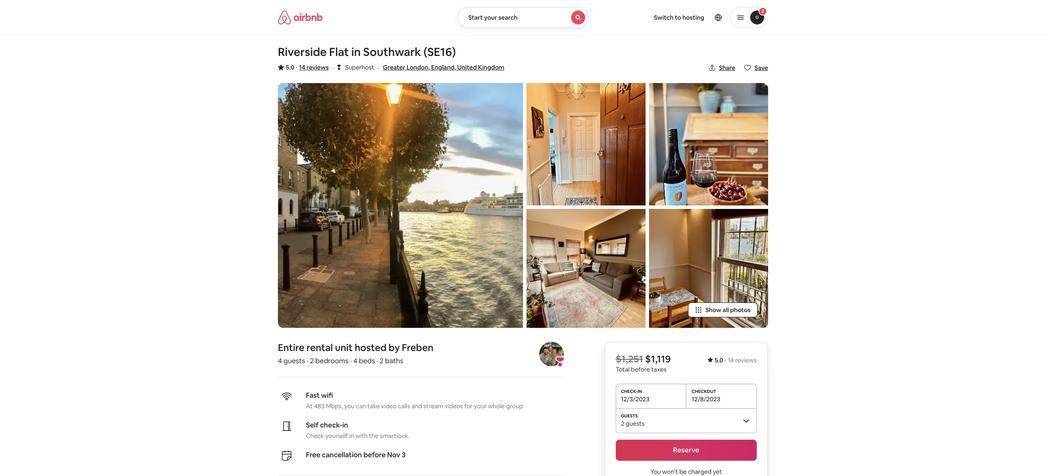 Task type: vqa. For each thing, say whether or not it's contained in the screenshot.
"go"
no



Task type: describe. For each thing, give the bounding box(es) containing it.
switch
[[654, 14, 674, 21]]

check
[[306, 432, 324, 440]]

1 horizontal spatial reviews
[[735, 357, 757, 365]]

show
[[706, 306, 721, 314]]

switch to hosting
[[654, 14, 704, 21]]

at
[[306, 403, 313, 411]]

can
[[356, 403, 366, 411]]

your inside fast wifi at 483 mbps, you can take video calls and stream videos for your whole group.
[[474, 403, 487, 411]]

guests inside entire rental unit hosted by freben 4 guests · 2 bedrooms · 4 beds · 2 baths
[[284, 357, 305, 366]]

switch to hosting link
[[649, 8, 710, 27]]

riverside flat in southwark (se16)
[[278, 45, 456, 60]]

by freben
[[389, 342, 433, 354]]

photos
[[730, 306, 751, 314]]

wifi
[[321, 391, 333, 401]]

won't
[[662, 468, 678, 476]]

to
[[675, 14, 681, 21]]

12/3/2023
[[621, 396, 650, 404]]

2 guests button
[[616, 409, 757, 433]]

be
[[679, 468, 687, 476]]

take
[[367, 403, 380, 411]]

self check-in check yourself in with the smartlock.
[[306, 421, 410, 440]]

2 vertical spatial in
[[349, 432, 354, 440]]

entire rental unit hosted by freben 4 guests · 2 bedrooms · 4 beds · 2 baths
[[278, 342, 433, 366]]

riverside flat in southwark (se16) image 1 image
[[278, 83, 523, 328]]

nov
[[387, 451, 400, 460]]

group.
[[506, 403, 524, 411]]

united
[[457, 63, 477, 71]]

unit
[[335, 342, 353, 354]]

baths
[[385, 357, 403, 366]]

southwark
[[363, 45, 421, 60]]

0 vertical spatial 5.0 · 14 reviews
[[286, 63, 329, 71]]

and
[[412, 403, 422, 411]]

total
[[616, 366, 630, 374]]

riverside flat in southwark (se16) image 5 image
[[649, 209, 768, 328]]

0 vertical spatial 14
[[299, 63, 305, 71]]

reserve button
[[616, 440, 757, 461]]

rental
[[307, 342, 333, 354]]

you won't be charged yet
[[650, 468, 722, 476]]

in for check-
[[342, 421, 348, 430]]

riverside flat in southwark (se16) image 2 image
[[527, 83, 646, 206]]

superhost
[[345, 63, 374, 71]]

for
[[464, 403, 473, 411]]

0 vertical spatial reviews
[[307, 63, 329, 71]]

Start your search search field
[[457, 7, 589, 28]]

calls
[[398, 403, 410, 411]]

12/8/2023
[[692, 396, 720, 404]]

self
[[306, 421, 319, 430]]

the
[[369, 432, 379, 440]]

smartlock.
[[380, 432, 410, 440]]

2 4 from the left
[[353, 357, 357, 366]]

yourself
[[325, 432, 348, 440]]

whole
[[488, 403, 505, 411]]

beds
[[359, 357, 375, 366]]

bedrooms
[[315, 357, 349, 366]]

you
[[650, 468, 661, 476]]

2 guests
[[621, 420, 645, 428]]

guests inside dropdown button
[[626, 420, 645, 428]]

· greater london, england, united kingdom
[[378, 63, 504, 73]]

share
[[719, 64, 735, 72]]

3
[[402, 451, 406, 460]]

your inside start your search button
[[484, 14, 497, 21]]



Task type: locate. For each thing, give the bounding box(es) containing it.
mbps,
[[326, 403, 343, 411]]

4 down the entire
[[278, 357, 282, 366]]

check-
[[320, 421, 342, 430]]

1 vertical spatial your
[[474, 403, 487, 411]]

in for flat
[[351, 45, 361, 60]]

1 horizontal spatial guests
[[626, 420, 645, 428]]

in
[[351, 45, 361, 60], [342, 421, 348, 430], [349, 432, 354, 440]]

reviews
[[307, 63, 329, 71], [735, 357, 757, 365]]

5.0
[[286, 63, 294, 71], [715, 357, 723, 365]]

save
[[755, 64, 768, 72]]

0 horizontal spatial reviews
[[307, 63, 329, 71]]

2
[[762, 8, 764, 14], [310, 357, 314, 366], [380, 357, 384, 366], [621, 420, 624, 428]]

entire
[[278, 342, 305, 354]]

reserve
[[673, 446, 699, 455]]

free
[[306, 451, 320, 460]]

in up superhost
[[351, 45, 361, 60]]

0 horizontal spatial 5.0 · 14 reviews
[[286, 63, 329, 71]]

in up yourself
[[342, 421, 348, 430]]

riverside flat in southwark (se16) image 3 image
[[527, 209, 646, 328]]

hosted
[[355, 342, 387, 354]]

riverside flat in southwark (se16) image 4 image
[[649, 83, 768, 206]]

1 vertical spatial in
[[342, 421, 348, 430]]

0 vertical spatial guests
[[284, 357, 305, 366]]

greater london, england, united kingdom button
[[383, 62, 504, 73]]

yet
[[713, 468, 722, 476]]

show all photos
[[706, 306, 751, 314]]

show all photos button
[[688, 303, 758, 318]]

1 vertical spatial 5.0 · 14 reviews
[[715, 357, 757, 365]]

before
[[631, 366, 650, 374], [363, 451, 386, 460]]

14
[[299, 63, 305, 71], [728, 357, 734, 365]]

1 vertical spatial 14
[[728, 357, 734, 365]]

all
[[723, 306, 729, 314]]

0 vertical spatial 5.0
[[286, 63, 294, 71]]

0 horizontal spatial 5.0
[[286, 63, 294, 71]]

cancellation
[[322, 451, 362, 460]]

0 horizontal spatial 14
[[299, 63, 305, 71]]

london,
[[407, 63, 430, 71]]

1 4 from the left
[[278, 357, 282, 366]]

before inside $1,251 $1,119 total before taxes
[[631, 366, 650, 374]]

5.0 down riverside
[[286, 63, 294, 71]]

0 vertical spatial your
[[484, 14, 497, 21]]

riverside
[[278, 45, 327, 60]]

search
[[498, 14, 518, 21]]

2 inside profile element
[[762, 8, 764, 14]]

0 vertical spatial before
[[631, 366, 650, 374]]

󰀃
[[337, 63, 341, 71]]

fast wifi at 483 mbps, you can take video calls and stream videos for your whole group.
[[306, 391, 524, 411]]

1 vertical spatial 5.0
[[715, 357, 723, 365]]

you
[[344, 403, 355, 411]]

guests down the entire
[[284, 357, 305, 366]]

start your search button
[[457, 7, 589, 28]]

kingdom
[[478, 63, 504, 71]]

greater
[[383, 63, 405, 71]]

before down $1,251
[[631, 366, 650, 374]]

guests down "12/3/2023"
[[626, 420, 645, 428]]

$1,119
[[645, 353, 671, 365]]

4 left beds
[[353, 357, 357, 366]]

1 horizontal spatial before
[[631, 366, 650, 374]]

·
[[296, 63, 297, 71], [332, 63, 334, 73], [378, 63, 379, 73], [307, 357, 308, 366], [350, 357, 352, 366], [376, 357, 378, 366], [725, 357, 726, 365]]

your right start
[[484, 14, 497, 21]]

freben is a superhost. learn more about freben. image
[[539, 342, 564, 367], [539, 342, 564, 367]]

4
[[278, 357, 282, 366], [353, 357, 357, 366]]

0 horizontal spatial guests
[[284, 357, 305, 366]]

video
[[381, 403, 397, 411]]

14 reviews button
[[299, 63, 329, 72]]

before down 'the'
[[363, 451, 386, 460]]

stream
[[424, 403, 443, 411]]

1 horizontal spatial 4
[[353, 357, 357, 366]]

hosting
[[683, 14, 704, 21]]

videos
[[445, 403, 463, 411]]

1 vertical spatial guests
[[626, 420, 645, 428]]

483
[[314, 403, 325, 411]]

$1,251 $1,119 total before taxes
[[616, 353, 671, 374]]

charged
[[688, 468, 712, 476]]

flat
[[329, 45, 349, 60]]

start your search
[[468, 14, 518, 21]]

1 vertical spatial before
[[363, 451, 386, 460]]

free cancellation before nov 3
[[306, 451, 406, 460]]

1 vertical spatial reviews
[[735, 357, 757, 365]]

0 vertical spatial in
[[351, 45, 361, 60]]

profile element
[[599, 0, 768, 35]]

taxes
[[651, 366, 667, 374]]

1 horizontal spatial 14
[[728, 357, 734, 365]]

(se16)
[[424, 45, 456, 60]]

1 horizontal spatial 5.0
[[715, 357, 723, 365]]

fast
[[306, 391, 320, 401]]

start
[[468, 14, 483, 21]]

your right for
[[474, 403, 487, 411]]

share button
[[705, 60, 739, 75]]

5.0 · 14 reviews
[[286, 63, 329, 71], [715, 357, 757, 365]]

5.0 up 12/8/2023
[[715, 357, 723, 365]]

england,
[[431, 63, 456, 71]]

save button
[[741, 60, 772, 75]]

$1,251
[[616, 353, 643, 365]]

1 horizontal spatial 5.0 · 14 reviews
[[715, 357, 757, 365]]

your
[[484, 14, 497, 21], [474, 403, 487, 411]]

2 button
[[731, 7, 768, 28]]

in left with at the bottom left of the page
[[349, 432, 354, 440]]

0 horizontal spatial 4
[[278, 357, 282, 366]]

with
[[355, 432, 368, 440]]

guests
[[284, 357, 305, 366], [626, 420, 645, 428]]

0 horizontal spatial before
[[363, 451, 386, 460]]



